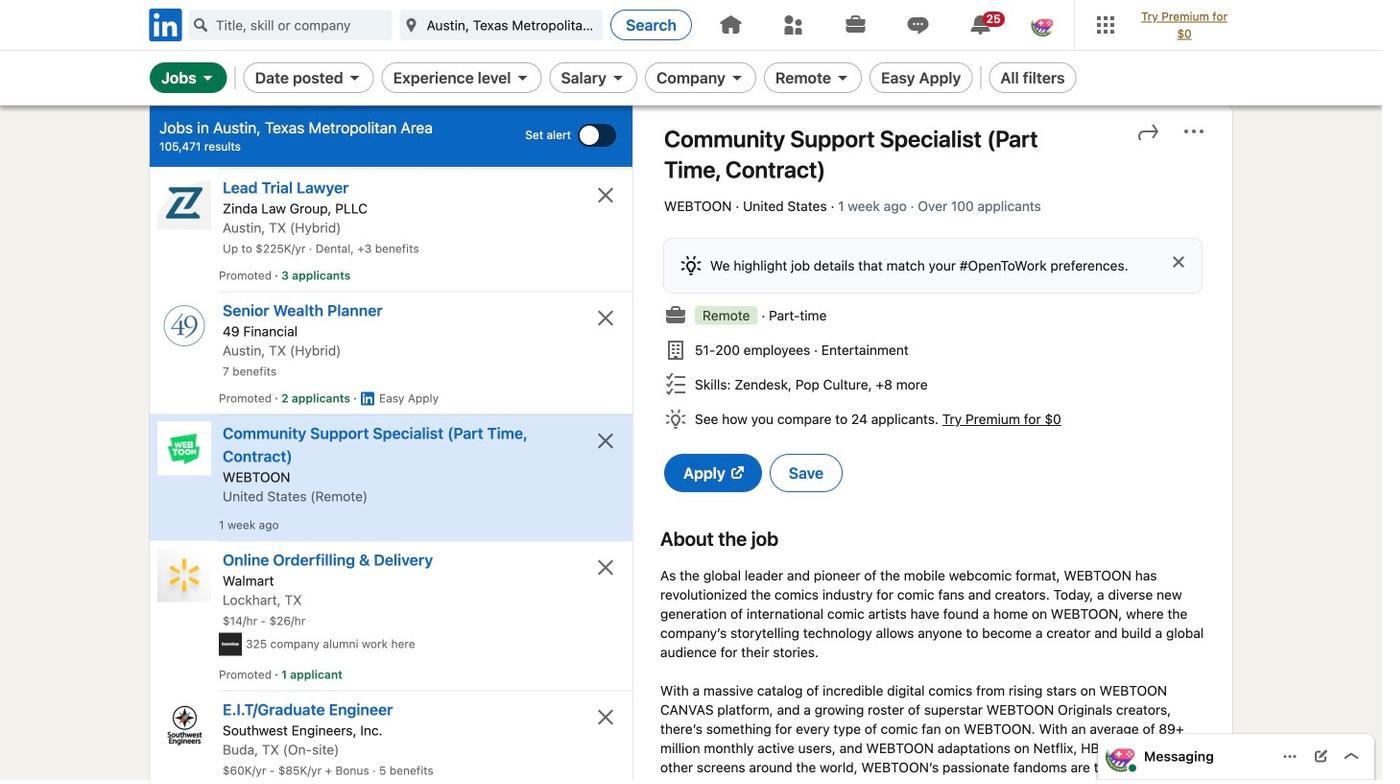 Task type: describe. For each thing, give the bounding box(es) containing it.
ruby anderson image
[[1106, 741, 1136, 772]]

2 dismiss job image from the top
[[594, 429, 617, 452]]

City, state, or zip code text field
[[400, 10, 603, 40]]

49 financial logo image
[[157, 299, 211, 353]]

custom image
[[193, 17, 208, 33]]

southwest engineers, inc. logo image
[[157, 698, 211, 752]]

Easy Apply filter. button
[[870, 62, 973, 93]]

dismiss job image for the 'southwest engineers, inc. logo'
[[594, 706, 617, 729]]

walmart logo image
[[157, 548, 211, 602]]

Search by title, skill, or company text field
[[189, 10, 392, 40]]

zinda law group, pllc logo image
[[157, 176, 211, 230]]

company filter. clicking this button displays all company filter options. image
[[729, 70, 745, 85]]

remote filter. clicking this button displays all remote filter options. image
[[835, 70, 850, 85]]



Task type: locate. For each thing, give the bounding box(es) containing it.
webtoon logo image
[[157, 422, 211, 475]]

1 dismiss job image from the top
[[594, 307, 617, 330]]

2 vertical spatial dismiss job image
[[594, 706, 617, 729]]

dismiss job image for "zinda law group, pllc logo"
[[594, 184, 617, 207]]

1 vertical spatial dismiss job image
[[594, 556, 617, 579]]

3 dismiss job image from the top
[[594, 706, 617, 729]]

ruby anderson image
[[1031, 13, 1054, 36]]

filter by: jobs image
[[200, 70, 216, 85]]

experience level filter. clicking this button displays all experience level filter options. image
[[515, 70, 530, 85]]

2 dismiss job image from the top
[[594, 556, 617, 579]]

dismiss job image
[[594, 307, 617, 330], [594, 429, 617, 452]]

dismiss job image for walmart logo
[[594, 556, 617, 579]]

1 dismiss job image from the top
[[594, 184, 617, 207]]

date posted filter. clicking this button displays all date posted filter options. image
[[347, 70, 362, 85]]

0 vertical spatial dismiss job image
[[594, 307, 617, 330]]

0 vertical spatial dismiss job image
[[594, 184, 617, 207]]

dismiss job image
[[594, 184, 617, 207], [594, 556, 617, 579], [594, 706, 617, 729]]

1 vertical spatial dismiss job image
[[594, 429, 617, 452]]

linkedin image
[[146, 5, 185, 45], [146, 5, 185, 45]]

share image
[[1136, 120, 1159, 143]]

salary filter. clicking this button displays all salary filter options. image
[[610, 70, 626, 85]]



Task type: vqa. For each thing, say whether or not it's contained in the screenshot.
Filter by: Jobs icon
yes



